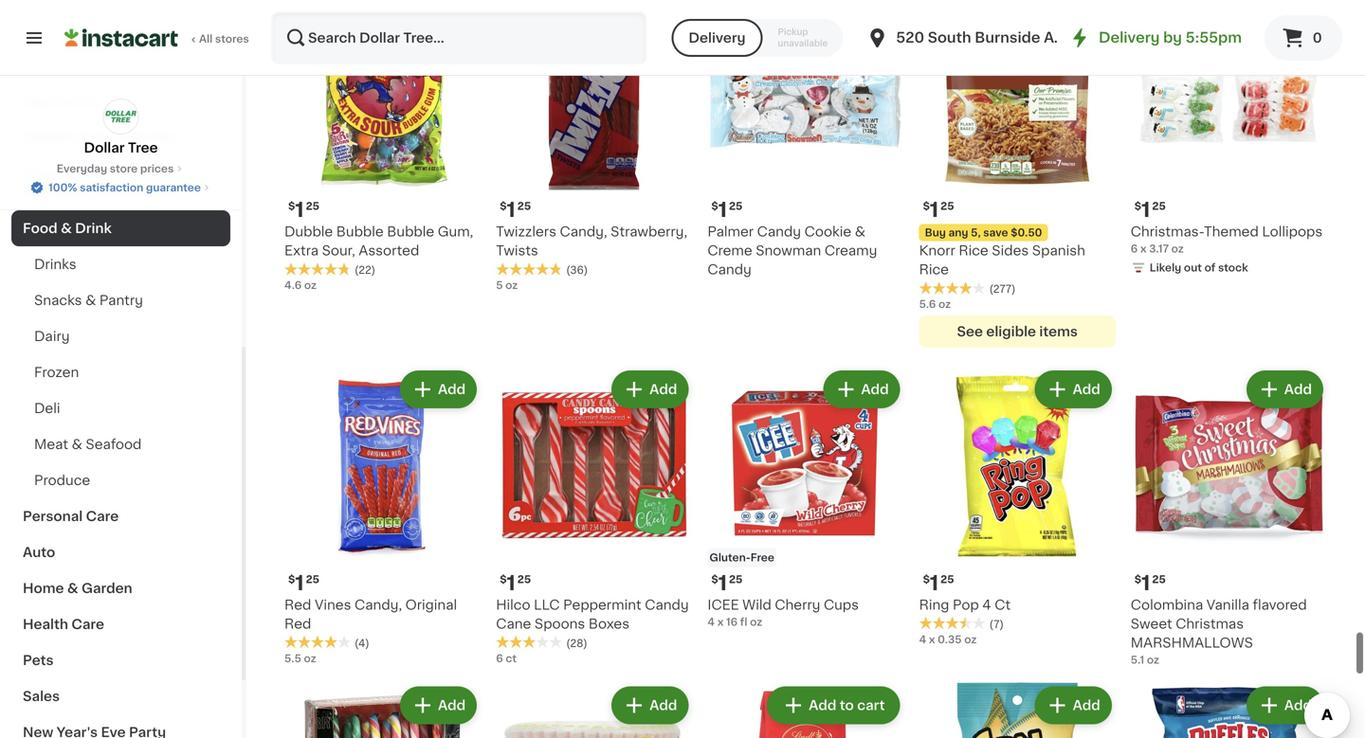 Task type: describe. For each thing, give the bounding box(es) containing it.
25 for hilco llc peppermint candy cane spoons boxes
[[518, 575, 531, 585]]

dairy
[[34, 330, 70, 343]]

home & garden
[[23, 582, 132, 596]]

& for pantry
[[85, 294, 96, 307]]

5 oz
[[496, 280, 518, 291]]

$ 1 25 for christmas-themed lollipops
[[1135, 200, 1167, 220]]

twizzlers candy, strawberry, twists
[[496, 225, 688, 258]]

save
[[984, 228, 1009, 238]]

520 south burnside avenue button
[[866, 11, 1099, 65]]

4.6
[[285, 280, 302, 291]]

& for garden
[[67, 582, 78, 596]]

x inside christmas-themed lollipops 6 x 3.17 oz
[[1141, 244, 1147, 254]]

electronics link
[[11, 83, 230, 120]]

twizzlers
[[496, 225, 557, 239]]

electronics
[[23, 95, 100, 108]]

$ 1 25 for red vines candy, original red
[[288, 574, 320, 594]]

& for drink
[[61, 222, 72, 235]]

5.5 oz
[[285, 654, 316, 664]]

sales
[[23, 691, 60, 704]]

delivery by 5:55pm link
[[1069, 27, 1243, 49]]

any
[[949, 228, 969, 238]]

buy
[[925, 228, 947, 238]]

home for home improvement & hardware
[[23, 167, 64, 180]]

eligible
[[987, 325, 1037, 339]]

of
[[1205, 263, 1216, 273]]

(4)
[[355, 639, 370, 649]]

frozen
[[34, 366, 79, 379]]

red vines candy, original red
[[285, 599, 457, 631]]

pets link
[[11, 643, 230, 679]]

apparel & accessories
[[23, 131, 178, 144]]

0 vertical spatial rice
[[959, 244, 989, 258]]

ct
[[506, 654, 517, 664]]

sides
[[992, 244, 1029, 258]]

(277)
[[990, 284, 1016, 295]]

25 for colombina vanilla flavored sweet christmas marshmallows
[[1153, 575, 1167, 585]]

likely
[[1150, 263, 1182, 273]]

all
[[199, 34, 213, 44]]

5:55pm
[[1186, 31, 1243, 45]]

4 inside icee wild cherry cups 4 x 16 fl oz
[[708, 617, 715, 628]]

south
[[928, 31, 972, 45]]

personal care link
[[11, 499, 230, 535]]

$ 1 25 for buy any 5, save $0.50
[[924, 200, 955, 220]]

items
[[1040, 325, 1078, 339]]

dollar
[[84, 141, 125, 155]]

guarantee
[[146, 183, 201, 193]]

1 for icee wild cherry cups
[[719, 574, 728, 594]]

$ 1 25 for dubble bubble bubble gum, extra sour, assorted
[[288, 200, 320, 220]]

candy, inside the twizzlers candy, strawberry, twists
[[560, 225, 608, 239]]

produce link
[[11, 463, 230, 499]]

$ 1 25 for icee wild cherry cups
[[712, 574, 743, 594]]

strawberry,
[[611, 225, 688, 239]]

deli link
[[11, 391, 230, 427]]

assorted
[[359, 244, 420, 258]]

(36)
[[566, 265, 588, 276]]

1 horizontal spatial 4
[[920, 635, 927, 645]]

dollar tree link
[[84, 99, 158, 157]]

christmas-
[[1131, 225, 1205, 239]]

themed
[[1205, 225, 1260, 239]]

oz inside colombina vanilla flavored sweet christmas marshmallows 5.1 oz
[[1148, 655, 1160, 666]]

dubble
[[285, 225, 333, 239]]

1 vertical spatial 6
[[496, 654, 503, 664]]

oz inside icee wild cherry cups 4 x 16 fl oz
[[750, 617, 763, 628]]

peppermint
[[564, 599, 642, 612]]

wild
[[743, 599, 772, 612]]

oz inside christmas-themed lollipops 6 x 3.17 oz
[[1172, 244, 1185, 254]]

cart
[[858, 699, 886, 713]]

care for personal care
[[86, 510, 119, 524]]

free
[[751, 553, 775, 563]]

$ for christmas-themed lollipops
[[1135, 201, 1142, 212]]

25 for dubble bubble bubble gum, extra sour, assorted
[[306, 201, 320, 212]]

$ 1 25 for twizzlers candy, strawberry, twists
[[500, 200, 531, 220]]

5.6
[[920, 299, 937, 310]]

25 for christmas-themed lollipops
[[1153, 201, 1167, 212]]

25 for ring pop 4 ct
[[941, 575, 955, 585]]

deli
[[34, 402, 60, 415]]

1 for dubble bubble bubble gum, extra sour, assorted
[[295, 200, 304, 220]]

palmer
[[708, 225, 754, 239]]

instacart logo image
[[65, 27, 178, 49]]

pets
[[23, 655, 54, 668]]

5,
[[971, 228, 981, 238]]

snowman
[[756, 244, 822, 258]]

2 bubble from the left
[[387, 225, 435, 239]]

pantry
[[100, 294, 143, 307]]

gluten-free
[[710, 553, 775, 563]]

5.6 oz
[[920, 299, 952, 310]]

$ for palmer candy cookie & creme snowman creamy candy
[[712, 201, 719, 212]]

sales link
[[11, 679, 230, 715]]

dubble bubble bubble gum, extra sour, assorted
[[285, 225, 474, 258]]

x inside icee wild cherry cups 4 x 16 fl oz
[[718, 617, 724, 628]]

add inside button
[[809, 699, 837, 713]]

see
[[958, 325, 984, 339]]

hardware
[[23, 186, 89, 199]]

4.6 oz
[[285, 280, 317, 291]]

25 for buy any 5, save $0.50
[[941, 201, 955, 212]]

0
[[1313, 31, 1323, 45]]

dollar tree logo image
[[103, 99, 139, 135]]

personal care
[[23, 510, 119, 524]]

delivery for delivery by 5:55pm
[[1099, 31, 1161, 45]]

service type group
[[672, 19, 844, 57]]

to
[[840, 699, 854, 713]]

5.1
[[1131, 655, 1145, 666]]

1 for ring pop 4 ct
[[930, 574, 939, 594]]

1 for buy any 5, save $0.50
[[930, 200, 939, 220]]

100% satisfaction guarantee button
[[30, 176, 212, 195]]

colombina
[[1131, 599, 1204, 612]]

spanish
[[1033, 244, 1086, 258]]

(28)
[[566, 639, 588, 649]]

0 button
[[1265, 15, 1343, 61]]

creamy
[[825, 244, 878, 258]]

add to cart button
[[769, 689, 899, 723]]

meat & seafood link
[[11, 427, 230, 463]]

see eligible items add
[[958, 10, 1101, 339]]

everyday
[[57, 164, 107, 174]]

everyday store prices link
[[57, 161, 185, 176]]

tree
[[128, 141, 158, 155]]

gluten-
[[710, 553, 751, 563]]

drink
[[75, 222, 112, 235]]

home improvement & hardware link
[[11, 156, 230, 211]]



Task type: vqa. For each thing, say whether or not it's contained in the screenshot.
5.6
yes



Task type: locate. For each thing, give the bounding box(es) containing it.
$ 1 25 up "colombina" on the right of the page
[[1135, 574, 1167, 594]]

oz right 5.6
[[939, 299, 952, 310]]

1 for colombina vanilla flavored sweet christmas marshmallows
[[1142, 574, 1151, 594]]

$ 1 25 up ring
[[924, 574, 955, 594]]

apparel & accessories link
[[11, 120, 230, 156]]

pop
[[953, 599, 980, 612]]

auto link
[[11, 535, 230, 571]]

0 vertical spatial 6
[[1131, 244, 1139, 254]]

$ up christmas-
[[1135, 201, 1142, 212]]

candy
[[758, 225, 802, 239], [708, 263, 752, 277], [645, 599, 689, 612]]

1
[[295, 200, 304, 220], [719, 200, 728, 220], [507, 200, 516, 220], [930, 200, 939, 220], [1142, 200, 1151, 220], [295, 574, 304, 594], [719, 574, 728, 594], [507, 574, 516, 594], [930, 574, 939, 594], [1142, 574, 1151, 594]]

$ 1 25 for colombina vanilla flavored sweet christmas marshmallows
[[1135, 574, 1167, 594]]

accessories
[[94, 131, 178, 144]]

health
[[23, 618, 68, 632]]

candy up snowman
[[758, 225, 802, 239]]

25 up the any
[[941, 201, 955, 212]]

frozen link
[[11, 355, 230, 391]]

0 vertical spatial candy
[[758, 225, 802, 239]]

25 up twizzlers
[[518, 201, 531, 212]]

drinks link
[[11, 247, 230, 283]]

stock
[[1219, 263, 1249, 273]]

$ for buy any 5, save $0.50
[[924, 201, 930, 212]]

2 home from the top
[[23, 582, 64, 596]]

home & garden link
[[11, 571, 230, 607]]

food
[[23, 222, 58, 235]]

fl
[[741, 617, 748, 628]]

store
[[110, 164, 138, 174]]

$ 1 25 for palmer candy cookie & creme snowman creamy candy
[[712, 200, 743, 220]]

red left vines
[[285, 599, 311, 612]]

buy any 5, save $0.50
[[925, 228, 1043, 238]]

oz right 4.6
[[304, 280, 317, 291]]

x left 0.35
[[929, 635, 936, 645]]

see eligible items button
[[920, 316, 1116, 348]]

ring
[[920, 599, 950, 612]]

★★★★★
[[285, 263, 351, 276], [285, 263, 351, 276], [496, 263, 563, 276], [496, 263, 563, 276], [920, 282, 986, 295], [920, 282, 986, 295], [920, 617, 986, 630], [920, 617, 986, 630], [285, 636, 351, 649], [285, 636, 351, 649], [496, 636, 563, 649], [496, 636, 563, 649]]

oz right 5.5
[[304, 654, 316, 664]]

home up health at the left bottom
[[23, 582, 64, 596]]

1 vertical spatial candy,
[[355, 599, 402, 612]]

1 vertical spatial candy
[[708, 263, 752, 277]]

oz right 5.1
[[1148, 655, 1160, 666]]

1 vertical spatial care
[[71, 618, 104, 632]]

2 vertical spatial x
[[929, 635, 936, 645]]

request
[[1251, 10, 1309, 23]]

creme
[[708, 244, 753, 258]]

flavored
[[1253, 599, 1308, 612]]

candy left 'icee'
[[645, 599, 689, 612]]

0 horizontal spatial candy,
[[355, 599, 402, 612]]

$ 1 25 for ring pop 4 ct
[[924, 574, 955, 594]]

apparel
[[23, 131, 76, 144]]

& left pantry
[[85, 294, 96, 307]]

candy inside the hilco llc peppermint candy cane spoons boxes
[[645, 599, 689, 612]]

extra
[[285, 244, 319, 258]]

$ 1 25
[[288, 200, 320, 220], [712, 200, 743, 220], [500, 200, 531, 220], [924, 200, 955, 220], [1135, 200, 1167, 220], [288, 574, 320, 594], [712, 574, 743, 594], [500, 574, 531, 594], [924, 574, 955, 594], [1135, 574, 1167, 594]]

care up the 'auto' link
[[86, 510, 119, 524]]

icee
[[708, 599, 740, 612]]

lollipops
[[1263, 225, 1323, 239]]

2 red from the top
[[285, 618, 311, 631]]

home up hardware
[[23, 167, 64, 180]]

1 for christmas-themed lollipops
[[1142, 200, 1151, 220]]

rice down knorr at the top right of page
[[920, 263, 949, 277]]

oz right "5"
[[506, 280, 518, 291]]

25 up vines
[[306, 575, 320, 585]]

1 for twizzlers candy, strawberry, twists
[[507, 200, 516, 220]]

avenue
[[1044, 31, 1099, 45]]

knorr
[[920, 244, 956, 258]]

1 up dubble
[[295, 200, 304, 220]]

6 left ct
[[496, 654, 503, 664]]

1 up ring
[[930, 574, 939, 594]]

$ down "gluten-"
[[712, 575, 719, 585]]

ct
[[995, 599, 1011, 612]]

1 up "colombina" on the right of the page
[[1142, 574, 1151, 594]]

1 for red vines candy, original red
[[295, 574, 304, 594]]

25 up "colombina" on the right of the page
[[1153, 575, 1167, 585]]

delivery by 5:55pm
[[1099, 31, 1243, 45]]

$ up "colombina" on the right of the page
[[1135, 575, 1142, 585]]

$ for red vines candy, original red
[[288, 575, 295, 585]]

& left 'garden'
[[67, 582, 78, 596]]

$ for ring pop 4 ct
[[924, 575, 930, 585]]

add button
[[402, 0, 475, 34], [614, 0, 687, 34], [1037, 0, 1111, 34], [402, 373, 475, 407], [614, 373, 687, 407], [826, 373, 899, 407], [1037, 373, 1111, 407], [1249, 373, 1322, 407], [402, 689, 475, 723], [614, 689, 687, 723], [1037, 689, 1111, 723], [1249, 689, 1322, 723]]

0.35
[[938, 635, 962, 645]]

vanilla
[[1207, 599, 1250, 612]]

1 for hilco llc peppermint candy cane spoons boxes
[[507, 574, 516, 594]]

bubble up sour,
[[337, 225, 384, 239]]

twists
[[496, 244, 539, 258]]

25 up christmas-
[[1153, 201, 1167, 212]]

1 horizontal spatial candy
[[708, 263, 752, 277]]

$ 1 25 up hilco
[[500, 574, 531, 594]]

5
[[496, 280, 503, 291]]

add inside see eligible items add
[[1073, 10, 1101, 23]]

& inside palmer candy cookie & creme snowman creamy candy
[[855, 225, 866, 239]]

0 horizontal spatial 6
[[496, 654, 503, 664]]

1 up hilco
[[507, 574, 516, 594]]

& for seafood
[[72, 438, 82, 452]]

knorr rice sides spanish rice
[[920, 244, 1086, 277]]

1 up buy
[[930, 200, 939, 220]]

$ up hilco
[[500, 575, 507, 585]]

1 vertical spatial 4
[[708, 617, 715, 628]]

1 bubble from the left
[[337, 225, 384, 239]]

1 for palmer candy cookie & creme snowman creamy candy
[[719, 200, 728, 220]]

1 horizontal spatial bubble
[[387, 225, 435, 239]]

oz right fl
[[750, 617, 763, 628]]

care down home & garden
[[71, 618, 104, 632]]

$ for colombina vanilla flavored sweet christmas marshmallows
[[1135, 575, 1142, 585]]

25 for palmer candy cookie & creme snowman creamy candy
[[729, 201, 743, 212]]

candy, inside the red vines candy, original red
[[355, 599, 402, 612]]

$ up ring
[[924, 575, 930, 585]]

add to cart
[[809, 699, 886, 713]]

& right food
[[61, 222, 72, 235]]

sour,
[[322, 244, 356, 258]]

1 horizontal spatial candy,
[[560, 225, 608, 239]]

25 for red vines candy, original red
[[306, 575, 320, 585]]

6 left 3.17
[[1131, 244, 1139, 254]]

0 horizontal spatial 4
[[708, 617, 715, 628]]

rice down 5,
[[959, 244, 989, 258]]

& up "guarantee"
[[163, 167, 174, 180]]

None search field
[[271, 11, 647, 65]]

1 vertical spatial red
[[285, 618, 311, 631]]

25 for icee wild cherry cups
[[729, 575, 743, 585]]

6 inside christmas-themed lollipops 6 x 3.17 oz
[[1131, 244, 1139, 254]]

boxes
[[589, 618, 630, 631]]

& inside home improvement & hardware
[[163, 167, 174, 180]]

sweet
[[1131, 618, 1173, 631]]

(7)
[[990, 620, 1004, 630]]

likely out of stock
[[1150, 263, 1249, 273]]

$ 1 25 up 'icee'
[[712, 574, 743, 594]]

$ for dubble bubble bubble gum, extra sour, assorted
[[288, 201, 295, 212]]

product group containing add to cart
[[708, 683, 905, 739]]

prices
[[140, 164, 174, 174]]

0 horizontal spatial candy
[[645, 599, 689, 612]]

520 south burnside avenue
[[897, 31, 1099, 45]]

0 vertical spatial x
[[1141, 244, 1147, 254]]

0 vertical spatial home
[[23, 167, 64, 180]]

satisfaction
[[80, 183, 143, 193]]

1 home from the top
[[23, 167, 64, 180]]

0 vertical spatial care
[[86, 510, 119, 524]]

original
[[406, 599, 457, 612]]

25 down "gluten-"
[[729, 575, 743, 585]]

health care
[[23, 618, 104, 632]]

0 horizontal spatial rice
[[920, 263, 949, 277]]

1 up christmas-
[[1142, 200, 1151, 220]]

$ 1 25 up buy
[[924, 200, 955, 220]]

$ 1 25 for hilco llc peppermint candy cane spoons boxes
[[500, 574, 531, 594]]

25 up dubble
[[306, 201, 320, 212]]

oz right 3.17
[[1172, 244, 1185, 254]]

6 ct
[[496, 654, 517, 664]]

home for home & garden
[[23, 582, 64, 596]]

candy, up (4)
[[355, 599, 402, 612]]

1 vertical spatial rice
[[920, 263, 949, 277]]

25 up ring
[[941, 575, 955, 585]]

1 horizontal spatial delivery
[[1099, 31, 1161, 45]]

$ for hilco llc peppermint candy cane spoons boxes
[[500, 575, 507, 585]]

4 left "16"
[[708, 617, 715, 628]]

100%
[[48, 183, 77, 193]]

cherry
[[775, 599, 821, 612]]

& up creamy
[[855, 225, 866, 239]]

$ 1 25 up palmer
[[712, 200, 743, 220]]

x left "16"
[[718, 617, 724, 628]]

home inside 'link'
[[23, 582, 64, 596]]

care for health care
[[71, 618, 104, 632]]

$ 1 25 up vines
[[288, 574, 320, 594]]

1 red from the top
[[285, 599, 311, 612]]

$ 1 25 up christmas-
[[1135, 200, 1167, 220]]

x left 3.17
[[1141, 244, 1147, 254]]

seafood
[[86, 438, 142, 452]]

& right meat
[[72, 438, 82, 452]]

25 for twizzlers candy, strawberry, twists
[[518, 201, 531, 212]]

product group
[[285, 0, 481, 293], [496, 0, 693, 293], [708, 0, 905, 279], [920, 0, 1116, 348], [1131, 0, 1328, 279], [285, 367, 481, 667], [496, 367, 693, 667], [708, 367, 905, 630], [920, 367, 1116, 648], [1131, 367, 1328, 668], [285, 683, 481, 739], [496, 683, 693, 739], [708, 683, 905, 739], [920, 683, 1116, 739], [1131, 683, 1328, 739]]

100% satisfaction guarantee
[[48, 183, 201, 193]]

hilco
[[496, 599, 531, 612]]

& up "everyday"
[[79, 131, 90, 144]]

delivery for delivery
[[689, 31, 746, 45]]

$0.50
[[1011, 228, 1043, 238]]

0 vertical spatial candy,
[[560, 225, 608, 239]]

oz right 0.35
[[965, 635, 977, 645]]

$ up 5.5
[[288, 575, 295, 585]]

spoons
[[535, 618, 586, 631]]

2 vertical spatial 4
[[920, 635, 927, 645]]

& inside 'link'
[[67, 582, 78, 596]]

0 horizontal spatial delivery
[[689, 31, 746, 45]]

christmas
[[1176, 618, 1245, 631]]

all stores link
[[65, 11, 250, 65]]

1 up twizzlers
[[507, 200, 516, 220]]

candy down creme
[[708, 263, 752, 277]]

4 left ct
[[983, 599, 992, 612]]

4
[[983, 599, 992, 612], [708, 617, 715, 628], [920, 635, 927, 645]]

dollar tree
[[84, 141, 158, 155]]

4 left 0.35
[[920, 635, 927, 645]]

$ up buy
[[924, 201, 930, 212]]

snacks & pantry
[[34, 294, 143, 307]]

snacks
[[34, 294, 82, 307]]

1 horizontal spatial 6
[[1131, 244, 1139, 254]]

$ up palmer
[[712, 201, 719, 212]]

request button
[[1238, 0, 1322, 34]]

1 up 5.5 oz at the left of page
[[295, 574, 304, 594]]

bubble up assorted
[[387, 225, 435, 239]]

0 vertical spatial 4
[[983, 599, 992, 612]]

2 vertical spatial candy
[[645, 599, 689, 612]]

25 up palmer
[[729, 201, 743, 212]]

$ 1 25 up twizzlers
[[500, 200, 531, 220]]

$ 1 25 up dubble
[[288, 200, 320, 220]]

personal
[[23, 510, 83, 524]]

1 horizontal spatial x
[[929, 635, 936, 645]]

delivery inside button
[[689, 31, 746, 45]]

cane
[[496, 618, 532, 631]]

garden
[[82, 582, 132, 596]]

home inside home improvement & hardware
[[23, 167, 64, 180]]

0 horizontal spatial bubble
[[337, 225, 384, 239]]

Search field
[[273, 13, 645, 63]]

2 horizontal spatial x
[[1141, 244, 1147, 254]]

$ up twizzlers
[[500, 201, 507, 212]]

1 vertical spatial home
[[23, 582, 64, 596]]

2 horizontal spatial 4
[[983, 599, 992, 612]]

1 up palmer
[[719, 200, 728, 220]]

1 up 'icee'
[[719, 574, 728, 594]]

red up 5.5 oz at the left of page
[[285, 618, 311, 631]]

icee wild cherry cups 4 x 16 fl oz
[[708, 599, 859, 628]]

$ for icee wild cherry cups
[[712, 575, 719, 585]]

$ for twizzlers candy, strawberry, twists
[[500, 201, 507, 212]]

candy, up the (36)
[[560, 225, 608, 239]]

0 vertical spatial red
[[285, 599, 311, 612]]

0 horizontal spatial x
[[718, 617, 724, 628]]

25 up hilco
[[518, 575, 531, 585]]

1 vertical spatial x
[[718, 617, 724, 628]]

delivery
[[1099, 31, 1161, 45], [689, 31, 746, 45]]

& for accessories
[[79, 131, 90, 144]]

meat & seafood
[[34, 438, 142, 452]]

2 horizontal spatial candy
[[758, 225, 802, 239]]

1 horizontal spatial rice
[[959, 244, 989, 258]]

dairy link
[[11, 319, 230, 355]]

$ up dubble
[[288, 201, 295, 212]]



